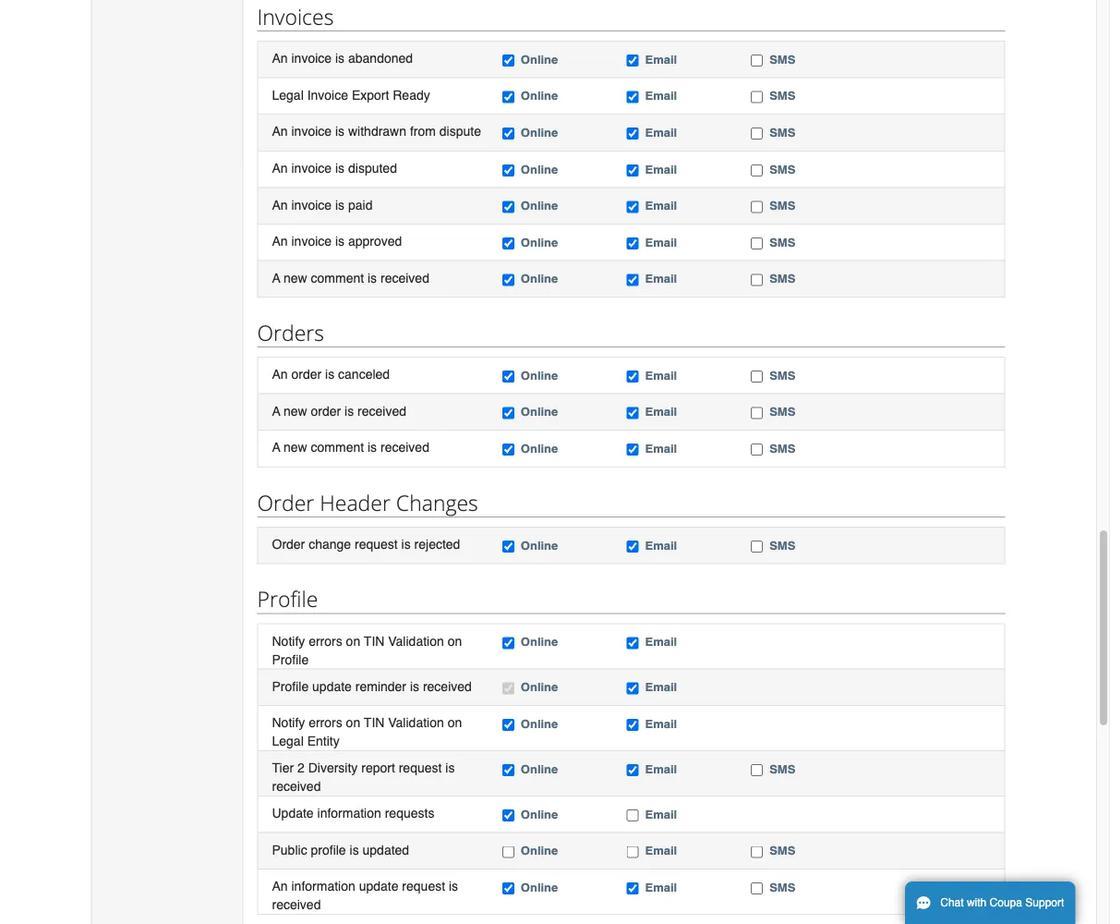 Task type: describe. For each thing, give the bounding box(es) containing it.
3 sms from the top
[[770, 125, 796, 139]]

diversity
[[308, 761, 358, 775]]

request inside the an information update request is received
[[402, 879, 446, 894]]

12 email from the top
[[646, 635, 678, 649]]

public
[[272, 842, 307, 857]]

2 online from the top
[[521, 89, 558, 103]]

validation for notify errors on tin validation on profile
[[388, 633, 444, 648]]

2 comment from the top
[[311, 440, 364, 455]]

invoice for withdrawn
[[292, 124, 332, 139]]

5 online from the top
[[521, 199, 558, 212]]

4 online from the top
[[521, 162, 558, 176]]

request inside tier 2 diversity report request is received
[[399, 761, 442, 775]]

notify errors on tin validation on profile
[[272, 633, 462, 667]]

notify for notify errors on tin validation on legal entity
[[272, 715, 305, 730]]

changes
[[396, 488, 479, 516]]

11 email from the top
[[646, 538, 678, 552]]

3 a from the top
[[272, 440, 280, 455]]

requests
[[385, 806, 435, 821]]

profile
[[311, 842, 346, 857]]

0 horizontal spatial update
[[312, 679, 352, 693]]

order for order header changes
[[257, 488, 314, 516]]

17 online from the top
[[521, 844, 558, 858]]

export
[[352, 87, 389, 102]]

received inside tier 2 diversity report request is received
[[272, 779, 321, 794]]

7 sms from the top
[[770, 272, 796, 286]]

3 email from the top
[[646, 125, 678, 139]]

notify errors on tin validation on legal entity
[[272, 715, 462, 749]]

12 sms from the top
[[770, 762, 796, 776]]

17 email from the top
[[646, 844, 678, 858]]

is inside the an information update request is received
[[449, 879, 458, 894]]

5 email from the top
[[646, 199, 678, 212]]

with
[[968, 896, 987, 909]]

6 sms from the top
[[770, 235, 796, 249]]

an information update request is received
[[272, 879, 458, 912]]

header
[[320, 488, 391, 516]]

tin for profile
[[364, 633, 385, 648]]

1 a new comment is received from the top
[[272, 270, 430, 285]]

3 online from the top
[[521, 125, 558, 139]]

received down canceled
[[358, 404, 407, 418]]

tier
[[272, 761, 294, 775]]

a new order is received
[[272, 404, 407, 418]]

report
[[362, 761, 395, 775]]

10 online from the top
[[521, 441, 558, 455]]

1 email from the top
[[646, 52, 678, 66]]

1 legal from the top
[[272, 87, 304, 102]]

1 new from the top
[[284, 270, 307, 285]]

reminder
[[356, 679, 407, 693]]

from
[[410, 124, 436, 139]]

profile inside notify errors on tin validation on profile
[[272, 652, 309, 667]]

5 sms from the top
[[770, 199, 796, 212]]

orders
[[257, 318, 324, 347]]

0 vertical spatial order
[[292, 367, 322, 382]]

14 online from the top
[[521, 717, 558, 730]]

an order is canceled
[[272, 367, 390, 382]]

2 new from the top
[[284, 404, 307, 418]]

invoice
[[307, 87, 348, 102]]

1 online from the top
[[521, 52, 558, 66]]

paid
[[348, 197, 373, 212]]

update information requests
[[272, 806, 435, 821]]

2 email from the top
[[646, 89, 678, 103]]

11 online from the top
[[521, 538, 558, 552]]

an invoice is disputed
[[272, 161, 397, 175]]

chat with coupa support
[[941, 896, 1065, 909]]

tier 2 diversity report request is received
[[272, 761, 455, 794]]

chat
[[941, 896, 964, 909]]

14 sms from the top
[[770, 880, 796, 894]]

an for an invoice is abandoned
[[272, 51, 288, 66]]

8 email from the top
[[646, 368, 678, 382]]

2 sms from the top
[[770, 89, 796, 103]]

11 sms from the top
[[770, 538, 796, 552]]

2 a new comment is received from the top
[[272, 440, 430, 455]]

withdrawn
[[348, 124, 407, 139]]

15 email from the top
[[646, 762, 678, 776]]

9 email from the top
[[646, 405, 678, 419]]

9 sms from the top
[[770, 405, 796, 419]]

disputed
[[348, 161, 397, 175]]

an for an invoice is paid
[[272, 197, 288, 212]]

an for an invoice is disputed
[[272, 161, 288, 175]]

profile for profile update reminder is received
[[272, 679, 309, 693]]

12 online from the top
[[521, 635, 558, 649]]

information for an
[[292, 879, 356, 894]]

an invoice is approved
[[272, 234, 402, 249]]



Task type: vqa. For each thing, say whether or not it's contained in the screenshot.
"Notify" in NOTIFY ERRORS ON TIN VALIDATION ON PROFILE
yes



Task type: locate. For each thing, give the bounding box(es) containing it.
validation for notify errors on tin validation on legal entity
[[388, 715, 444, 730]]

update down updated
[[359, 879, 399, 894]]

request down updated
[[402, 879, 446, 894]]

information inside the an information update request is received
[[292, 879, 356, 894]]

2 a from the top
[[272, 404, 280, 418]]

0 vertical spatial a
[[272, 270, 280, 285]]

legal up the tier at the left bottom of page
[[272, 734, 304, 749]]

tin up profile update reminder is received
[[364, 633, 385, 648]]

invoice up an invoice is paid
[[292, 161, 332, 175]]

new down an order is canceled
[[284, 404, 307, 418]]

invoice
[[292, 51, 332, 66], [292, 124, 332, 139], [292, 161, 332, 175], [292, 197, 332, 212], [292, 234, 332, 249]]

received down 2 at the left of the page
[[272, 779, 321, 794]]

1 vertical spatial information
[[292, 879, 356, 894]]

an down 'orders'
[[272, 367, 288, 382]]

invoice for paid
[[292, 197, 332, 212]]

0 vertical spatial request
[[355, 537, 398, 552]]

legal invoice export ready
[[272, 87, 430, 102]]

invoice for approved
[[292, 234, 332, 249]]

2 tin from the top
[[364, 715, 385, 730]]

2 errors from the top
[[309, 715, 343, 730]]

tin inside notify errors on tin validation on profile
[[364, 633, 385, 648]]

2 vertical spatial profile
[[272, 679, 309, 693]]

1 comment from the top
[[311, 270, 364, 285]]

1 vertical spatial profile
[[272, 652, 309, 667]]

received down approved
[[381, 270, 430, 285]]

tin for legal
[[364, 715, 385, 730]]

an invoice is paid
[[272, 197, 373, 212]]

request
[[355, 537, 398, 552], [399, 761, 442, 775], [402, 879, 446, 894]]

on
[[346, 633, 361, 648], [448, 633, 462, 648], [346, 715, 361, 730], [448, 715, 462, 730]]

legal
[[272, 87, 304, 102], [272, 734, 304, 749]]

9 online from the top
[[521, 405, 558, 419]]

1 sms from the top
[[770, 52, 796, 66]]

request right report
[[399, 761, 442, 775]]

10 sms from the top
[[770, 441, 796, 455]]

an for an invoice is approved
[[272, 234, 288, 249]]

errors
[[309, 633, 343, 648], [309, 715, 343, 730]]

1 vertical spatial new
[[284, 404, 307, 418]]

profile up entity at the bottom of the page
[[272, 679, 309, 693]]

0 vertical spatial legal
[[272, 87, 304, 102]]

0 vertical spatial notify
[[272, 633, 305, 648]]

0 vertical spatial information
[[317, 806, 381, 821]]

notify inside notify errors on tin validation on legal entity
[[272, 715, 305, 730]]

received
[[381, 270, 430, 285], [358, 404, 407, 418], [381, 440, 430, 455], [423, 679, 472, 693], [272, 779, 321, 794], [272, 897, 321, 912]]

legal left invoice
[[272, 87, 304, 102]]

15 online from the top
[[521, 762, 558, 776]]

chat with coupa support button
[[906, 882, 1076, 924]]

an down public
[[272, 879, 288, 894]]

change
[[309, 537, 351, 552]]

validation down reminder
[[388, 715, 444, 730]]

information up public profile is updated
[[317, 806, 381, 821]]

an for an invoice is withdrawn from dispute
[[272, 124, 288, 139]]

an down an invoice is paid
[[272, 234, 288, 249]]

1 tin from the top
[[364, 633, 385, 648]]

comment down an invoice is approved
[[311, 270, 364, 285]]

information
[[317, 806, 381, 821], [292, 879, 356, 894]]

validation up reminder
[[388, 633, 444, 648]]

invoices
[[257, 2, 334, 31]]

order header changes
[[257, 488, 479, 516]]

update
[[272, 806, 314, 821]]

0 vertical spatial errors
[[309, 633, 343, 648]]

None checkbox
[[751, 91, 763, 103], [503, 164, 515, 176], [751, 164, 763, 176], [503, 201, 515, 213], [751, 201, 763, 213], [503, 237, 515, 249], [627, 237, 639, 249], [751, 237, 763, 249], [751, 274, 763, 286], [503, 371, 515, 383], [627, 371, 639, 383], [503, 407, 515, 419], [627, 407, 639, 419], [503, 444, 515, 456], [627, 444, 639, 456], [627, 540, 639, 552], [751, 540, 763, 552], [503, 637, 515, 649], [627, 637, 639, 649], [627, 682, 639, 694], [627, 719, 639, 731], [503, 809, 515, 822], [503, 846, 515, 858], [627, 846, 639, 858], [751, 846, 763, 858], [627, 883, 639, 895], [751, 883, 763, 895], [751, 91, 763, 103], [503, 164, 515, 176], [751, 164, 763, 176], [503, 201, 515, 213], [751, 201, 763, 213], [503, 237, 515, 249], [627, 237, 639, 249], [751, 237, 763, 249], [751, 274, 763, 286], [503, 371, 515, 383], [627, 371, 639, 383], [503, 407, 515, 419], [627, 407, 639, 419], [503, 444, 515, 456], [627, 444, 639, 456], [627, 540, 639, 552], [751, 540, 763, 552], [503, 637, 515, 649], [627, 637, 639, 649], [627, 682, 639, 694], [627, 719, 639, 731], [503, 809, 515, 822], [503, 846, 515, 858], [627, 846, 639, 858], [751, 846, 763, 858], [627, 883, 639, 895], [751, 883, 763, 895]]

errors inside notify errors on tin validation on legal entity
[[309, 715, 343, 730]]

7 an from the top
[[272, 879, 288, 894]]

an inside the an information update request is received
[[272, 879, 288, 894]]

invoice down an invoice is paid
[[292, 234, 332, 249]]

profile down change
[[257, 584, 318, 613]]

dispute
[[440, 124, 481, 139]]

updated
[[363, 842, 410, 857]]

canceled
[[338, 367, 390, 382]]

1 vertical spatial update
[[359, 879, 399, 894]]

6 an from the top
[[272, 367, 288, 382]]

0 vertical spatial order
[[257, 488, 314, 516]]

0 vertical spatial tin
[[364, 633, 385, 648]]

1 vertical spatial comment
[[311, 440, 364, 455]]

an invoice is abandoned
[[272, 51, 413, 66]]

comment down a new order is received
[[311, 440, 364, 455]]

received right reminder
[[423, 679, 472, 693]]

1 invoice from the top
[[292, 51, 332, 66]]

invoice down an invoice is disputed
[[292, 197, 332, 212]]

tin
[[364, 633, 385, 648], [364, 715, 385, 730]]

5 an from the top
[[272, 234, 288, 249]]

order down an order is canceled
[[311, 404, 341, 418]]

an for an order is canceled
[[272, 367, 288, 382]]

0 vertical spatial update
[[312, 679, 352, 693]]

entity
[[307, 734, 340, 749]]

2
[[298, 761, 305, 775]]

3 invoice from the top
[[292, 161, 332, 175]]

new down a new order is received
[[284, 440, 307, 455]]

2 notify from the top
[[272, 715, 305, 730]]

an up an invoice is paid
[[272, 161, 288, 175]]

a down an order is canceled
[[272, 404, 280, 418]]

1 vertical spatial a
[[272, 404, 280, 418]]

order change request is rejected
[[272, 537, 461, 552]]

1 horizontal spatial update
[[359, 879, 399, 894]]

received up changes
[[381, 440, 430, 455]]

an down an invoice is disputed
[[272, 197, 288, 212]]

order
[[257, 488, 314, 516], [272, 537, 305, 552]]

a down a new order is received
[[272, 440, 280, 455]]

update inside the an information update request is received
[[359, 879, 399, 894]]

invoice for disputed
[[292, 161, 332, 175]]

sms
[[770, 52, 796, 66], [770, 89, 796, 103], [770, 125, 796, 139], [770, 162, 796, 176], [770, 199, 796, 212], [770, 235, 796, 249], [770, 272, 796, 286], [770, 368, 796, 382], [770, 405, 796, 419], [770, 441, 796, 455], [770, 538, 796, 552], [770, 762, 796, 776], [770, 844, 796, 858], [770, 880, 796, 894]]

online
[[521, 52, 558, 66], [521, 89, 558, 103], [521, 125, 558, 139], [521, 162, 558, 176], [521, 199, 558, 212], [521, 235, 558, 249], [521, 272, 558, 286], [521, 368, 558, 382], [521, 405, 558, 419], [521, 441, 558, 455], [521, 538, 558, 552], [521, 635, 558, 649], [521, 680, 558, 694], [521, 717, 558, 730], [521, 762, 558, 776], [521, 807, 558, 821], [521, 844, 558, 858], [521, 880, 558, 894]]

errors for profile
[[309, 633, 343, 648]]

notify inside notify errors on tin validation on profile
[[272, 633, 305, 648]]

5 invoice from the top
[[292, 234, 332, 249]]

validation inside notify errors on tin validation on legal entity
[[388, 715, 444, 730]]

13 email from the top
[[646, 680, 678, 694]]

information for update
[[317, 806, 381, 821]]

None checkbox
[[503, 55, 515, 67], [627, 55, 639, 67], [751, 55, 763, 67], [503, 91, 515, 103], [627, 91, 639, 103], [503, 128, 515, 140], [627, 128, 639, 140], [751, 128, 763, 140], [627, 164, 639, 176], [627, 201, 639, 213], [503, 274, 515, 286], [627, 274, 639, 286], [751, 371, 763, 383], [751, 407, 763, 419], [751, 444, 763, 456], [503, 540, 515, 552], [503, 682, 515, 694], [503, 719, 515, 731], [503, 764, 515, 776], [627, 764, 639, 776], [751, 764, 763, 776], [627, 809, 639, 822], [503, 883, 515, 895], [503, 55, 515, 67], [627, 55, 639, 67], [751, 55, 763, 67], [503, 91, 515, 103], [627, 91, 639, 103], [503, 128, 515, 140], [627, 128, 639, 140], [751, 128, 763, 140], [627, 164, 639, 176], [627, 201, 639, 213], [503, 274, 515, 286], [627, 274, 639, 286], [751, 371, 763, 383], [751, 407, 763, 419], [751, 444, 763, 456], [503, 540, 515, 552], [503, 682, 515, 694], [503, 719, 515, 731], [503, 764, 515, 776], [627, 764, 639, 776], [751, 764, 763, 776], [627, 809, 639, 822], [503, 883, 515, 895]]

8 online from the top
[[521, 368, 558, 382]]

order up change
[[257, 488, 314, 516]]

errors up profile update reminder is received
[[309, 633, 343, 648]]

13 sms from the top
[[770, 844, 796, 858]]

1 validation from the top
[[388, 633, 444, 648]]

order
[[292, 367, 322, 382], [311, 404, 341, 418]]

16 email from the top
[[646, 807, 678, 821]]

7 email from the top
[[646, 272, 678, 286]]

an down "invoices" on the left top of page
[[272, 51, 288, 66]]

0 vertical spatial comment
[[311, 270, 364, 285]]

1 vertical spatial validation
[[388, 715, 444, 730]]

an
[[272, 51, 288, 66], [272, 124, 288, 139], [272, 161, 288, 175], [272, 197, 288, 212], [272, 234, 288, 249], [272, 367, 288, 382], [272, 879, 288, 894]]

2 vertical spatial new
[[284, 440, 307, 455]]

0 vertical spatial profile
[[257, 584, 318, 613]]

13 online from the top
[[521, 680, 558, 694]]

is
[[335, 51, 345, 66], [335, 124, 345, 139], [335, 161, 345, 175], [335, 197, 345, 212], [335, 234, 345, 249], [368, 270, 377, 285], [325, 367, 335, 382], [345, 404, 354, 418], [368, 440, 377, 455], [402, 537, 411, 552], [410, 679, 420, 693], [446, 761, 455, 775], [350, 842, 359, 857], [449, 879, 458, 894]]

6 email from the top
[[646, 235, 678, 249]]

1 vertical spatial order
[[311, 404, 341, 418]]

profile for profile
[[257, 584, 318, 613]]

request down order header changes
[[355, 537, 398, 552]]

new up 'orders'
[[284, 270, 307, 285]]

comment
[[311, 270, 364, 285], [311, 440, 364, 455]]

1 vertical spatial a new comment is received
[[272, 440, 430, 455]]

3 new from the top
[[284, 440, 307, 455]]

16 online from the top
[[521, 807, 558, 821]]

a new comment is received down an invoice is approved
[[272, 270, 430, 285]]

2 validation from the top
[[388, 715, 444, 730]]

received inside the an information update request is received
[[272, 897, 321, 912]]

an invoice is withdrawn from dispute
[[272, 124, 481, 139]]

errors up entity at the bottom of the page
[[309, 715, 343, 730]]

1 vertical spatial notify
[[272, 715, 305, 730]]

18 email from the top
[[646, 880, 678, 894]]

2 vertical spatial a
[[272, 440, 280, 455]]

profile update reminder is received
[[272, 679, 472, 693]]

6 online from the top
[[521, 235, 558, 249]]

1 an from the top
[[272, 51, 288, 66]]

1 vertical spatial errors
[[309, 715, 343, 730]]

new
[[284, 270, 307, 285], [284, 404, 307, 418], [284, 440, 307, 455]]

validation
[[388, 633, 444, 648], [388, 715, 444, 730]]

order for order change request is rejected
[[272, 537, 305, 552]]

1 vertical spatial legal
[[272, 734, 304, 749]]

4 email from the top
[[646, 162, 678, 176]]

invoice for abandoned
[[292, 51, 332, 66]]

a up 'orders'
[[272, 270, 280, 285]]

notify
[[272, 633, 305, 648], [272, 715, 305, 730]]

1 vertical spatial request
[[399, 761, 442, 775]]

public profile is updated
[[272, 842, 410, 857]]

1 vertical spatial tin
[[364, 715, 385, 730]]

14 email from the top
[[646, 717, 678, 730]]

received down public
[[272, 897, 321, 912]]

email
[[646, 52, 678, 66], [646, 89, 678, 103], [646, 125, 678, 139], [646, 162, 678, 176], [646, 199, 678, 212], [646, 235, 678, 249], [646, 272, 678, 286], [646, 368, 678, 382], [646, 405, 678, 419], [646, 441, 678, 455], [646, 538, 678, 552], [646, 635, 678, 649], [646, 680, 678, 694], [646, 717, 678, 730], [646, 762, 678, 776], [646, 807, 678, 821], [646, 844, 678, 858], [646, 880, 678, 894]]

0 vertical spatial validation
[[388, 633, 444, 648]]

information down "profile"
[[292, 879, 356, 894]]

3 an from the top
[[272, 161, 288, 175]]

coupa
[[990, 896, 1023, 909]]

0 vertical spatial a new comment is received
[[272, 270, 430, 285]]

2 legal from the top
[[272, 734, 304, 749]]

tin inside notify errors on tin validation on legal entity
[[364, 715, 385, 730]]

1 a from the top
[[272, 270, 280, 285]]

2 invoice from the top
[[292, 124, 332, 139]]

tin down profile update reminder is received
[[364, 715, 385, 730]]

1 errors from the top
[[309, 633, 343, 648]]

1 vertical spatial order
[[272, 537, 305, 552]]

invoice up invoice
[[292, 51, 332, 66]]

errors for legal
[[309, 715, 343, 730]]

a
[[272, 270, 280, 285], [272, 404, 280, 418], [272, 440, 280, 455]]

notify for notify errors on tin validation on profile
[[272, 633, 305, 648]]

update left reminder
[[312, 679, 352, 693]]

profile up profile update reminder is received
[[272, 652, 309, 667]]

0 vertical spatial new
[[284, 270, 307, 285]]

7 online from the top
[[521, 272, 558, 286]]

errors inside notify errors on tin validation on profile
[[309, 633, 343, 648]]

1 notify from the top
[[272, 633, 305, 648]]

abandoned
[[348, 51, 413, 66]]

a new comment is received
[[272, 270, 430, 285], [272, 440, 430, 455]]

is inside tier 2 diversity report request is received
[[446, 761, 455, 775]]

approved
[[348, 234, 402, 249]]

order down 'orders'
[[292, 367, 322, 382]]

a new comment is received down a new order is received
[[272, 440, 430, 455]]

ready
[[393, 87, 430, 102]]

4 sms from the top
[[770, 162, 796, 176]]

validation inside notify errors on tin validation on profile
[[388, 633, 444, 648]]

2 vertical spatial request
[[402, 879, 446, 894]]

18 online from the top
[[521, 880, 558, 894]]

support
[[1026, 896, 1065, 909]]

rejected
[[415, 537, 461, 552]]

update
[[312, 679, 352, 693], [359, 879, 399, 894]]

invoice down invoice
[[292, 124, 332, 139]]

profile
[[257, 584, 318, 613], [272, 652, 309, 667], [272, 679, 309, 693]]

an up an invoice is disputed
[[272, 124, 288, 139]]

4 invoice from the top
[[292, 197, 332, 212]]

an for an information update request is received
[[272, 879, 288, 894]]

10 email from the top
[[646, 441, 678, 455]]

legal inside notify errors on tin validation on legal entity
[[272, 734, 304, 749]]

8 sms from the top
[[770, 368, 796, 382]]

2 an from the top
[[272, 124, 288, 139]]

4 an from the top
[[272, 197, 288, 212]]

order left change
[[272, 537, 305, 552]]



